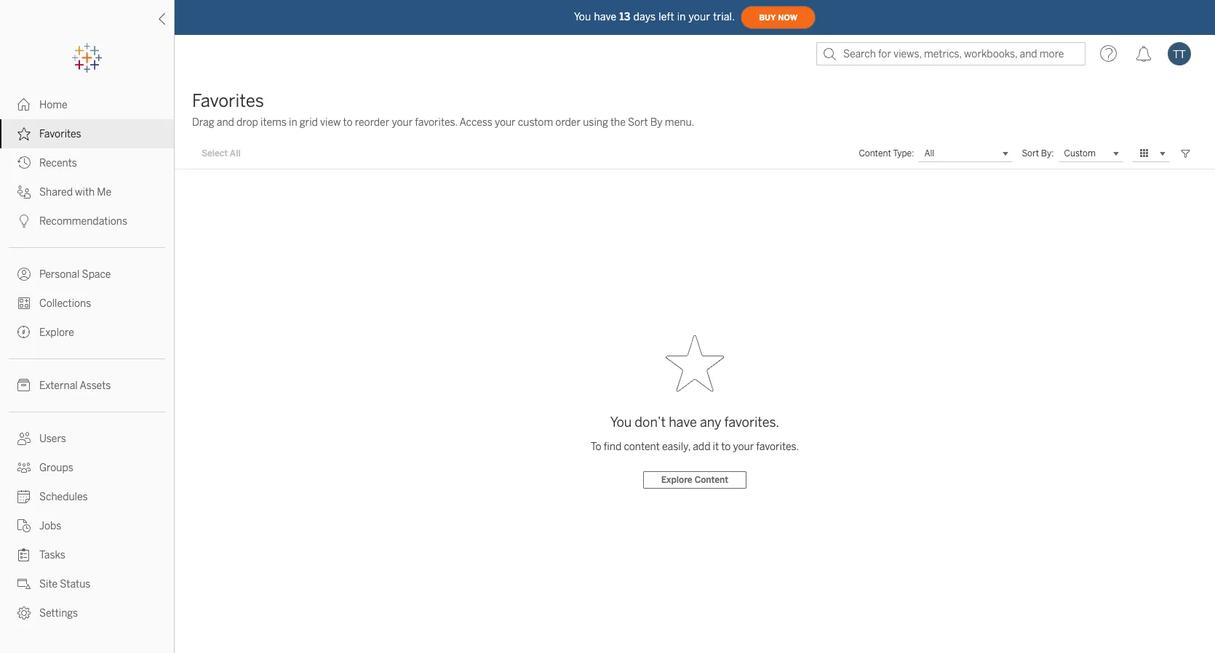 Task type: describe. For each thing, give the bounding box(es) containing it.
left
[[659, 11, 675, 23]]

users link
[[0, 425, 174, 454]]

schedules
[[39, 491, 88, 504]]

buy now button
[[741, 6, 816, 29]]

favorites for favorites drag and drop items in grid view to reorder your favorites. access your custom order using the sort by menu.
[[192, 90, 264, 111]]

by text only_f5he34f image for site status
[[17, 578, 31, 591]]

by text only_f5he34f image for explore
[[17, 326, 31, 339]]

don't
[[635, 415, 666, 431]]

home
[[39, 99, 68, 111]]

any
[[700, 415, 722, 431]]

content
[[624, 441, 660, 453]]

select all button
[[192, 145, 250, 162]]

by text only_f5he34f image for recents
[[17, 157, 31, 170]]

reorder
[[355, 117, 390, 129]]

space
[[82, 269, 111, 281]]

by text only_f5he34f image for recommendations
[[17, 215, 31, 228]]

assets
[[80, 380, 111, 392]]

by text only_f5he34f image for personal space
[[17, 268, 31, 281]]

jobs link
[[0, 512, 174, 541]]

days
[[634, 11, 656, 23]]

to inside "favorites drag and drop items in grid view to reorder your favorites. access your custom order using the sort by menu."
[[343, 117, 353, 129]]

shared with me link
[[0, 178, 174, 207]]

custom
[[518, 117, 554, 129]]

add
[[693, 441, 711, 453]]

easily,
[[663, 441, 691, 453]]

recommendations
[[39, 216, 127, 228]]

users
[[39, 433, 66, 446]]

personal
[[39, 269, 80, 281]]

external assets link
[[0, 371, 174, 400]]

by text only_f5he34f image for jobs
[[17, 520, 31, 533]]

tasks
[[39, 550, 65, 562]]

all inside all popup button
[[925, 149, 935, 159]]

by text only_f5he34f image for home
[[17, 98, 31, 111]]

to find content easily, add it to your favorites.
[[591, 441, 800, 453]]

site status
[[39, 579, 91, 591]]

Search for views, metrics, workbooks, and more text field
[[817, 42, 1086, 66]]

1 horizontal spatial to
[[722, 441, 731, 453]]

explore for explore content
[[662, 475, 693, 485]]

buy
[[760, 13, 776, 22]]

schedules link
[[0, 483, 174, 512]]

type:
[[894, 149, 915, 159]]

using
[[583, 117, 609, 129]]

by text only_f5he34f image for settings
[[17, 607, 31, 620]]

your right reorder
[[392, 117, 413, 129]]

access
[[460, 117, 493, 129]]

groups link
[[0, 454, 174, 483]]

0 vertical spatial have
[[594, 11, 617, 23]]

personal space
[[39, 269, 111, 281]]

order
[[556, 117, 581, 129]]

you for you don't have any favorites.
[[611, 415, 632, 431]]

tasks link
[[0, 541, 174, 570]]

in for you
[[678, 11, 686, 23]]

recommendations link
[[0, 207, 174, 236]]

grid
[[300, 117, 318, 129]]

1 vertical spatial have
[[669, 415, 697, 431]]

personal space link
[[0, 260, 174, 289]]

view
[[320, 117, 341, 129]]

external assets
[[39, 380, 111, 392]]

by text only_f5he34f image for collections
[[17, 297, 31, 310]]

by text only_f5he34f image for groups
[[17, 462, 31, 475]]

explore for explore
[[39, 327, 74, 339]]

recents link
[[0, 149, 174, 178]]

your right access
[[495, 117, 516, 129]]

and
[[217, 117, 234, 129]]

favorites link
[[0, 119, 174, 149]]

by
[[651, 117, 663, 129]]



Task type: vqa. For each thing, say whether or not it's contained in the screenshot.
Accessed
no



Task type: locate. For each thing, give the bounding box(es) containing it.
1 vertical spatial in
[[289, 117, 297, 129]]

favorites for favorites
[[39, 128, 81, 141]]

explore
[[39, 327, 74, 339], [662, 475, 693, 485]]

all right type:
[[925, 149, 935, 159]]

your
[[689, 11, 711, 23], [392, 117, 413, 129], [495, 117, 516, 129], [734, 441, 754, 453]]

favorites.
[[415, 117, 458, 129], [725, 415, 780, 431], [757, 441, 800, 453]]

items
[[261, 117, 287, 129]]

you
[[574, 11, 592, 23], [611, 415, 632, 431]]

favorites up and
[[192, 90, 264, 111]]

3 by text only_f5he34f image from the top
[[17, 157, 31, 170]]

by text only_f5he34f image inside favorites link
[[17, 127, 31, 141]]

your right it
[[734, 441, 754, 453]]

by text only_f5he34f image inside site status link
[[17, 578, 31, 591]]

0 vertical spatial explore
[[39, 327, 74, 339]]

2 by text only_f5he34f image from the top
[[17, 491, 31, 504]]

11 by text only_f5he34f image from the top
[[17, 520, 31, 533]]

content down it
[[695, 475, 729, 485]]

you have 13 days left in your trial.
[[574, 11, 736, 23]]

all right select
[[230, 149, 241, 159]]

favorites. inside "favorites drag and drop items in grid view to reorder your favorites. access your custom order using the sort by menu."
[[415, 117, 458, 129]]

custom button
[[1059, 145, 1124, 162]]

by text only_f5he34f image inside recommendations 'link'
[[17, 215, 31, 228]]

by text only_f5he34f image inside jobs 'link'
[[17, 520, 31, 533]]

menu.
[[665, 117, 695, 129]]

by text only_f5he34f image for favorites
[[17, 127, 31, 141]]

select
[[202, 149, 228, 159]]

10 by text only_f5he34f image from the top
[[17, 462, 31, 475]]

by:
[[1042, 149, 1055, 159]]

you left 13
[[574, 11, 592, 23]]

in
[[678, 11, 686, 23], [289, 117, 297, 129]]

0 horizontal spatial you
[[574, 11, 592, 23]]

by text only_f5he34f image for tasks
[[17, 549, 31, 562]]

13
[[620, 11, 631, 23]]

1 vertical spatial you
[[611, 415, 632, 431]]

sort left by:
[[1023, 149, 1040, 159]]

1 vertical spatial by text only_f5he34f image
[[17, 491, 31, 504]]

by text only_f5he34f image for schedules
[[17, 491, 31, 504]]

navigation panel element
[[0, 44, 174, 628]]

1 all from the left
[[230, 149, 241, 159]]

in left grid in the top of the page
[[289, 117, 297, 129]]

1 horizontal spatial sort
[[1023, 149, 1040, 159]]

favorites. right it
[[757, 441, 800, 453]]

2 by text only_f5he34f image from the top
[[17, 127, 31, 141]]

1 horizontal spatial all
[[925, 149, 935, 159]]

content inside button
[[695, 475, 729, 485]]

by text only_f5he34f image inside the home link
[[17, 98, 31, 111]]

now
[[779, 13, 798, 22]]

have
[[594, 11, 617, 23], [669, 415, 697, 431]]

1 vertical spatial sort
[[1023, 149, 1040, 159]]

0 horizontal spatial content
[[695, 475, 729, 485]]

1 vertical spatial favorites.
[[725, 415, 780, 431]]

favorites. left access
[[415, 117, 458, 129]]

in inside "favorites drag and drop items in grid view to reorder your favorites. access your custom order using the sort by menu."
[[289, 117, 297, 129]]

settings
[[39, 608, 78, 620]]

5 by text only_f5he34f image from the top
[[17, 268, 31, 281]]

13 by text only_f5he34f image from the top
[[17, 578, 31, 591]]

you for you have 13 days left in your trial.
[[574, 11, 592, 23]]

2 all from the left
[[925, 149, 935, 159]]

by text only_f5he34f image inside 'explore' link
[[17, 326, 31, 339]]

by text only_f5he34f image left the schedules
[[17, 491, 31, 504]]

by text only_f5he34f image inside recents "link"
[[17, 157, 31, 170]]

have left 13
[[594, 11, 617, 23]]

collections link
[[0, 289, 174, 318]]

shared with me
[[39, 186, 112, 199]]

content type:
[[860, 149, 915, 159]]

1 vertical spatial favorites
[[39, 128, 81, 141]]

explore content
[[662, 475, 729, 485]]

by text only_f5he34f image inside tasks link
[[17, 549, 31, 562]]

by text only_f5he34f image inside groups link
[[17, 462, 31, 475]]

sort by:
[[1023, 149, 1055, 159]]

0 horizontal spatial have
[[594, 11, 617, 23]]

0 vertical spatial by text only_f5he34f image
[[17, 215, 31, 228]]

favorites drag and drop items in grid view to reorder your favorites. access your custom order using the sort by menu.
[[192, 90, 695, 129]]

content
[[860, 149, 892, 159], [695, 475, 729, 485]]

1 vertical spatial content
[[695, 475, 729, 485]]

1 horizontal spatial content
[[860, 149, 892, 159]]

buy now
[[760, 13, 798, 22]]

by text only_f5he34f image left recommendations
[[17, 215, 31, 228]]

jobs
[[39, 521, 61, 533]]

0 vertical spatial content
[[860, 149, 892, 159]]

custom
[[1065, 148, 1097, 158]]

groups
[[39, 462, 73, 475]]

0 horizontal spatial all
[[230, 149, 241, 159]]

favorites. right any
[[725, 415, 780, 431]]

with
[[75, 186, 95, 199]]

have up the easily,
[[669, 415, 697, 431]]

0 horizontal spatial to
[[343, 117, 353, 129]]

all
[[230, 149, 241, 159], [925, 149, 935, 159]]

by text only_f5he34f image inside collections link
[[17, 297, 31, 310]]

0 vertical spatial in
[[678, 11, 686, 23]]

0 horizontal spatial favorites
[[39, 128, 81, 141]]

status
[[60, 579, 91, 591]]

1 horizontal spatial explore
[[662, 475, 693, 485]]

1 horizontal spatial favorites
[[192, 90, 264, 111]]

shared
[[39, 186, 73, 199]]

all inside select all button
[[230, 149, 241, 159]]

1 vertical spatial to
[[722, 441, 731, 453]]

4 by text only_f5he34f image from the top
[[17, 186, 31, 199]]

by text only_f5he34f image
[[17, 98, 31, 111], [17, 127, 31, 141], [17, 157, 31, 170], [17, 186, 31, 199], [17, 268, 31, 281], [17, 297, 31, 310], [17, 326, 31, 339], [17, 379, 31, 392], [17, 433, 31, 446], [17, 462, 31, 475], [17, 520, 31, 533], [17, 549, 31, 562], [17, 578, 31, 591], [17, 607, 31, 620]]

site
[[39, 579, 58, 591]]

drop
[[237, 117, 258, 129]]

1 horizontal spatial in
[[678, 11, 686, 23]]

1 by text only_f5he34f image from the top
[[17, 215, 31, 228]]

explore content button
[[644, 471, 747, 489]]

by text only_f5he34f image inside the external assets link
[[17, 379, 31, 392]]

to right it
[[722, 441, 731, 453]]

to right view
[[343, 117, 353, 129]]

home link
[[0, 90, 174, 119]]

content left type:
[[860, 149, 892, 159]]

to
[[343, 117, 353, 129], [722, 441, 731, 453]]

0 vertical spatial favorites.
[[415, 117, 458, 129]]

sort left 'by'
[[628, 117, 649, 129]]

in for favorites
[[289, 117, 297, 129]]

0 vertical spatial sort
[[628, 117, 649, 129]]

8 by text only_f5he34f image from the top
[[17, 379, 31, 392]]

your left trial.
[[689, 11, 711, 23]]

2 vertical spatial favorites.
[[757, 441, 800, 453]]

recents
[[39, 157, 77, 170]]

site status link
[[0, 570, 174, 599]]

by text only_f5he34f image for shared with me
[[17, 186, 31, 199]]

favorites inside "favorites drag and drop items in grid view to reorder your favorites. access your custom order using the sort by menu."
[[192, 90, 264, 111]]

1 horizontal spatial have
[[669, 415, 697, 431]]

settings link
[[0, 599, 174, 628]]

explore down collections
[[39, 327, 74, 339]]

12 by text only_f5he34f image from the top
[[17, 549, 31, 562]]

all button
[[919, 145, 1014, 162]]

0 horizontal spatial explore
[[39, 327, 74, 339]]

trial.
[[714, 11, 736, 23]]

explore inside 'explore' link
[[39, 327, 74, 339]]

by text only_f5he34f image inside shared with me link
[[17, 186, 31, 199]]

0 vertical spatial you
[[574, 11, 592, 23]]

sort
[[628, 117, 649, 129], [1023, 149, 1040, 159]]

it
[[713, 441, 719, 453]]

to
[[591, 441, 602, 453]]

you don't have any favorites.
[[611, 415, 780, 431]]

grid view image
[[1139, 147, 1152, 160]]

explore down the easily,
[[662, 475, 693, 485]]

sort inside "favorites drag and drop items in grid view to reorder your favorites. access your custom order using the sort by menu."
[[628, 117, 649, 129]]

external
[[39, 380, 78, 392]]

1 by text only_f5he34f image from the top
[[17, 98, 31, 111]]

by text only_f5he34f image for external assets
[[17, 379, 31, 392]]

favorites up recents
[[39, 128, 81, 141]]

me
[[97, 186, 112, 199]]

0 horizontal spatial in
[[289, 117, 297, 129]]

you up find
[[611, 415, 632, 431]]

explore link
[[0, 318, 174, 347]]

6 by text only_f5he34f image from the top
[[17, 297, 31, 310]]

the
[[611, 117, 626, 129]]

1 horizontal spatial you
[[611, 415, 632, 431]]

in right left at the top of the page
[[678, 11, 686, 23]]

7 by text only_f5he34f image from the top
[[17, 326, 31, 339]]

0 horizontal spatial sort
[[628, 117, 649, 129]]

by text only_f5he34f image inside schedules link
[[17, 491, 31, 504]]

favorites inside main navigation. press the up and down arrow keys to access links. element
[[39, 128, 81, 141]]

by text only_f5he34f image
[[17, 215, 31, 228], [17, 491, 31, 504]]

by text only_f5he34f image inside users link
[[17, 433, 31, 446]]

main navigation. press the up and down arrow keys to access links. element
[[0, 90, 174, 628]]

9 by text only_f5he34f image from the top
[[17, 433, 31, 446]]

explore inside explore content button
[[662, 475, 693, 485]]

collections
[[39, 298, 91, 310]]

find
[[604, 441, 622, 453]]

0 vertical spatial favorites
[[192, 90, 264, 111]]

favorites
[[192, 90, 264, 111], [39, 128, 81, 141]]

drag
[[192, 117, 215, 129]]

1 vertical spatial explore
[[662, 475, 693, 485]]

0 vertical spatial to
[[343, 117, 353, 129]]

select all
[[202, 149, 241, 159]]

by text only_f5he34f image inside settings link
[[17, 607, 31, 620]]

by text only_f5he34f image inside 'personal space' link
[[17, 268, 31, 281]]

14 by text only_f5he34f image from the top
[[17, 607, 31, 620]]

by text only_f5he34f image for users
[[17, 433, 31, 446]]



